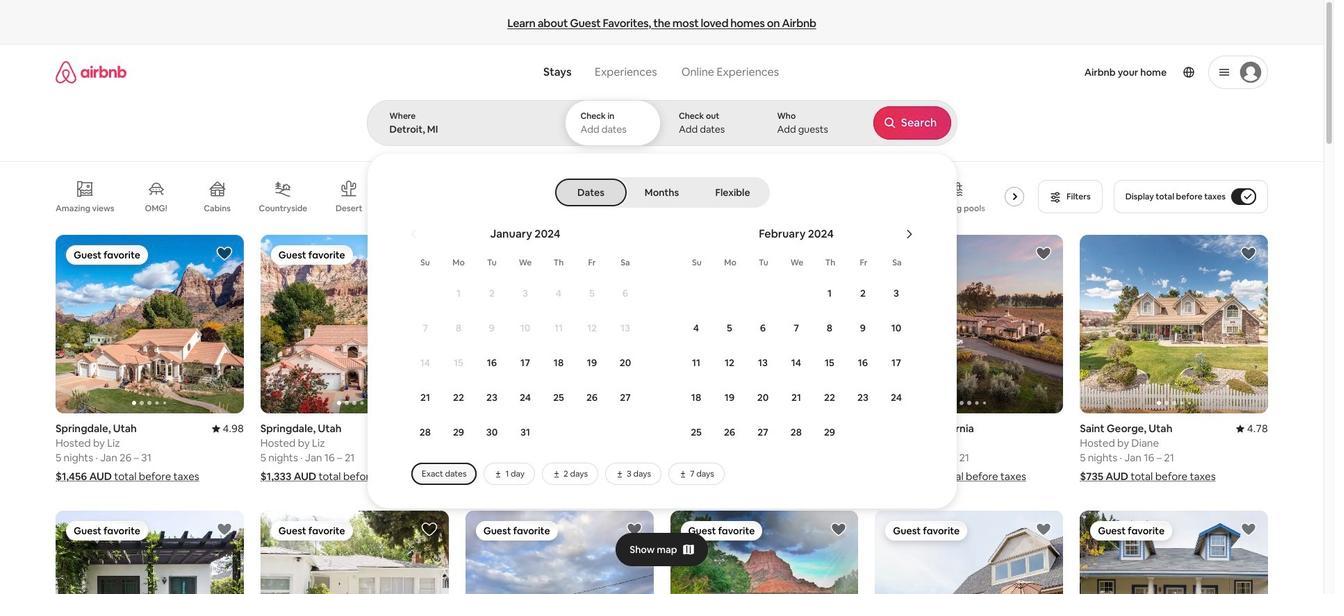 Task type: vqa. For each thing, say whether or not it's contained in the screenshot.
Show all 48 amenities button
no



Task type: describe. For each thing, give the bounding box(es) containing it.
2 horizontal spatial add to wishlist: springdale, utah image
[[831, 522, 848, 538]]

add to wishlist: joshua tree, california image
[[626, 522, 643, 538]]

4.78 out of 5 average rating image
[[1237, 422, 1269, 435]]

add to wishlist: los angeles, california image
[[421, 522, 438, 538]]

add to wishlist: rockville, utah image
[[626, 245, 643, 262]]

add to wishlist: pasadena, california image
[[1241, 522, 1258, 538]]

add to wishlist: saint george, utah image
[[1241, 245, 1258, 262]]

calendar application
[[384, 212, 1335, 485]]

Search destinations search field
[[390, 123, 541, 136]]

add to wishlist: los angeles, california image
[[216, 522, 233, 538]]

add to wishlist: malibu, california image
[[1036, 522, 1053, 538]]

add to wishlist: springdale, utah image for 4.98 out of 5 average rating image
[[216, 245, 233, 262]]



Task type: locate. For each thing, give the bounding box(es) containing it.
group
[[56, 170, 1047, 224], [56, 235, 244, 414], [261, 235, 449, 414], [466, 235, 654, 414], [671, 235, 859, 414], [876, 235, 1252, 414], [1081, 235, 1335, 414], [56, 511, 244, 594], [261, 511, 449, 594], [466, 511, 654, 594], [671, 511, 859, 594], [876, 511, 1064, 594], [1081, 511, 1269, 594]]

4.98 out of 5 average rating image
[[417, 422, 449, 435]]

add to wishlist: springdale, utah image
[[216, 245, 233, 262], [421, 245, 438, 262], [831, 522, 848, 538]]

0 horizontal spatial add to wishlist: springdale, utah image
[[216, 245, 233, 262]]

tab list
[[557, 177, 768, 208]]

None search field
[[367, 44, 1335, 509]]

4.96 out of 5 average rating image
[[827, 422, 859, 435]]

profile element
[[801, 44, 1269, 100]]

tab panel
[[367, 100, 1335, 509]]

what can we help you find? tab list
[[533, 57, 669, 88]]

4.98 out of 5 average rating image
[[212, 422, 244, 435]]

add to wishlist: springdale, utah image for 4.98 out of 5 average rating icon
[[421, 245, 438, 262]]

1 horizontal spatial add to wishlist: springdale, utah image
[[421, 245, 438, 262]]

add to wishlist: plymouth, california image
[[1036, 245, 1053, 262]]

add to wishlist: sonora, california image
[[831, 245, 848, 262]]



